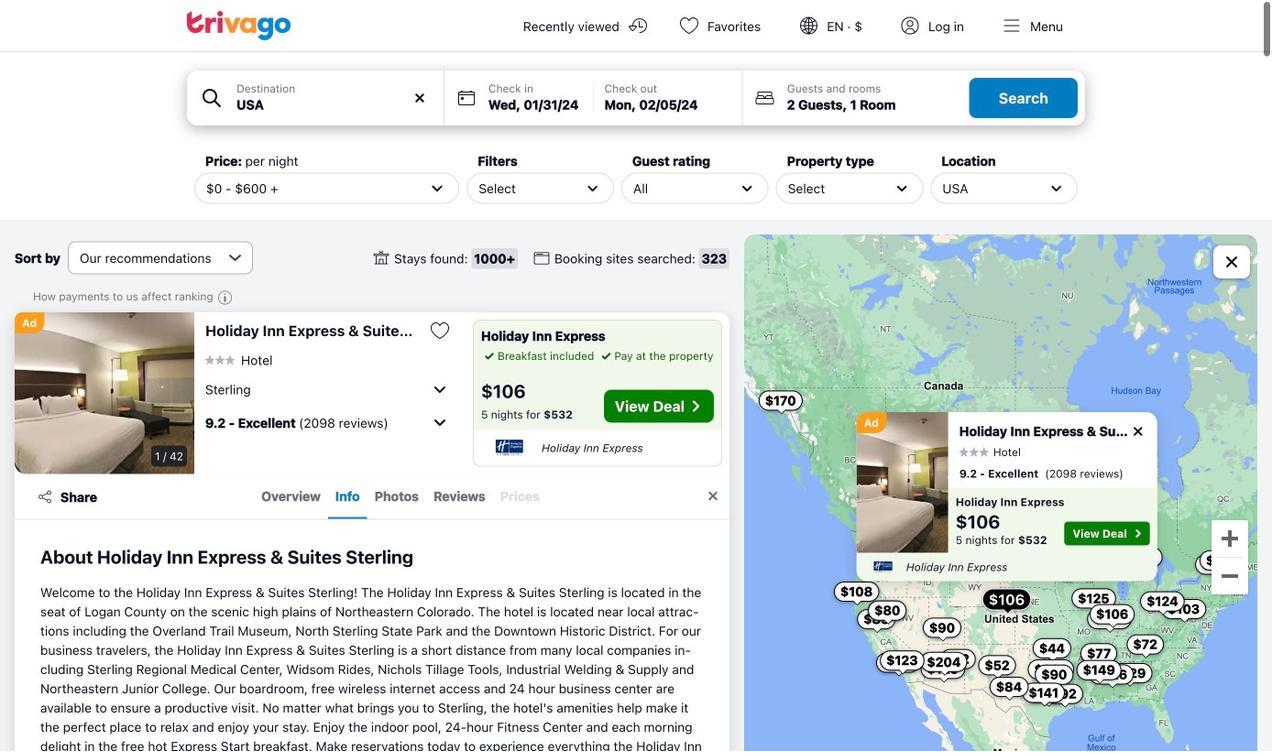 Task type: locate. For each thing, give the bounding box(es) containing it.
None field
[[187, 71, 443, 126]]

close image
[[1130, 423, 1146, 440]]

tab list
[[108, 475, 693, 519]]

holiday inn express & suites sterling, (sterling, usa) image
[[15, 313, 194, 474]]

holiday inn express image
[[864, 561, 902, 574]]

holiday inn express & suites sterling image
[[856, 412, 948, 553]]

trivago logo image
[[187, 11, 291, 40]]

map region
[[744, 235, 1257, 751]]



Task type: describe. For each thing, give the bounding box(es) containing it.
Where to? search field
[[237, 95, 432, 115]]

clear image
[[411, 90, 428, 106]]

holiday inn express image
[[481, 439, 538, 458]]



Task type: vqa. For each thing, say whether or not it's contained in the screenshot.
THE 'NEW YORK' image
no



